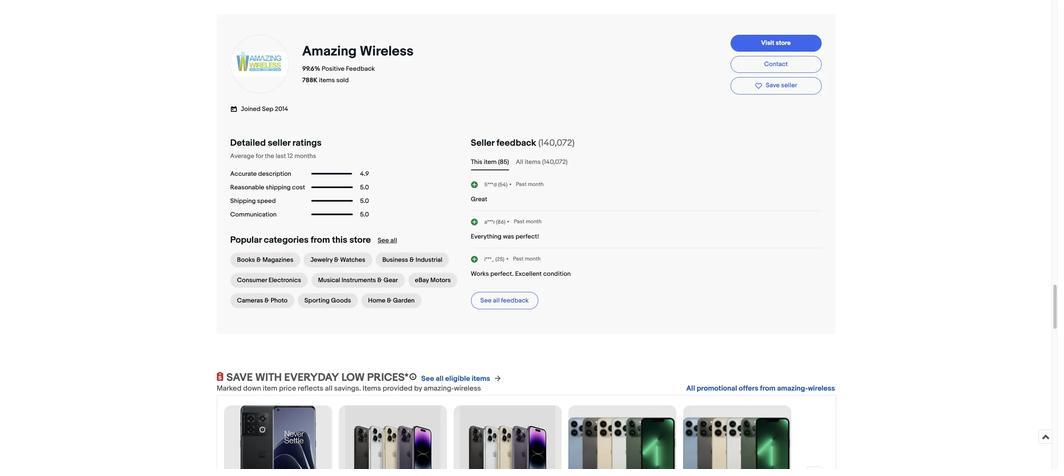 Task type: describe. For each thing, give the bounding box(es) containing it.
see all feedback
[[481, 297, 529, 305]]

month for works perfect. excellent condition
[[525, 255, 541, 262]]

magazines
[[263, 256, 294, 264]]

contact link
[[731, 56, 822, 73]]

sporting goods
[[305, 297, 351, 305]]

joined sep 2014
[[241, 105, 288, 113]]

see all
[[378, 236, 397, 245]]

ebay motors
[[415, 276, 451, 284]]

home & garden
[[368, 297, 415, 305]]

all for see all eligible items
[[436, 375, 444, 383]]

cost
[[292, 183, 305, 191]]

items
[[363, 384, 381, 393]]

down
[[243, 384, 261, 393]]

see all feedback link
[[471, 292, 539, 309]]

joined
[[241, 105, 261, 113]]

save
[[766, 82, 780, 90]]

items inside the '99.6% positive feedback 788k items sold'
[[319, 76, 335, 84]]

5***d
[[485, 181, 497, 188]]

5***d (54)
[[485, 181, 508, 188]]

(86)
[[496, 218, 506, 225]]

communication
[[230, 210, 277, 218]]

tab list containing this item (85)
[[471, 157, 822, 167]]

sep
[[262, 105, 274, 113]]

excellent
[[515, 270, 542, 278]]

reasonable shipping cost
[[230, 183, 305, 191]]

1 vertical spatial item
[[263, 384, 278, 393]]

everyday
[[284, 371, 339, 384]]

amazing wireless
[[302, 43, 414, 60]]

2 vertical spatial items
[[472, 375, 490, 383]]

reflects
[[298, 384, 324, 393]]

a***r
[[485, 218, 495, 225]]

cameras & photo
[[237, 297, 288, 305]]

categories
[[264, 235, 309, 246]]

the
[[265, 152, 274, 160]]

1 vertical spatial from
[[760, 384, 776, 393]]

promotional
[[697, 384, 738, 393]]

business
[[383, 256, 408, 264]]

all for see all
[[391, 236, 397, 245]]

0 vertical spatial feedback
[[497, 138, 537, 149]]

788k
[[302, 76, 318, 84]]

instruments
[[342, 276, 376, 284]]

was
[[503, 233, 514, 241]]

works perfect. excellent condition
[[471, 270, 571, 278]]

this
[[332, 235, 348, 246]]

goods
[[331, 297, 351, 305]]

motors
[[431, 276, 451, 284]]

consumer electronics
[[237, 276, 301, 284]]

seller feedback (140,072)
[[471, 138, 575, 149]]

all for all promotional offers from amazing-wireless
[[687, 384, 695, 393]]

i***_ (25)
[[485, 256, 505, 263]]

works
[[471, 270, 489, 278]]

popular
[[230, 235, 262, 246]]

1 horizontal spatial item
[[484, 158, 497, 166]]

wireless
[[360, 43, 414, 60]]

text__icon wrapper image
[[230, 104, 241, 112]]

1 wireless from the left
[[454, 384, 481, 393]]

cameras
[[237, 297, 263, 305]]

see all link
[[378, 236, 397, 245]]

musical instruments & gear link
[[311, 273, 405, 288]]

visit
[[762, 39, 775, 47]]

1 amazing- from the left
[[424, 384, 454, 393]]

& left gear
[[378, 276, 382, 284]]

last
[[276, 152, 286, 160]]

(85)
[[498, 158, 509, 166]]

with
[[255, 371, 282, 384]]

this item (85)
[[471, 158, 509, 166]]

amazing
[[302, 43, 357, 60]]

save seller
[[766, 82, 798, 90]]

prices*
[[367, 371, 409, 384]]

5.0 for shipping
[[360, 183, 369, 191]]

seller for detailed
[[268, 138, 291, 149]]

for
[[256, 152, 264, 160]]

price
[[279, 384, 296, 393]]

see for see all
[[378, 236, 389, 245]]

description
[[258, 170, 291, 178]]

amazing wireless link
[[302, 43, 417, 60]]

& for books & magazines
[[257, 256, 261, 264]]

cameras & photo link
[[230, 293, 294, 308]]

ebay
[[415, 276, 429, 284]]

condition
[[543, 270, 571, 278]]

(140,072) for seller feedback (140,072)
[[539, 138, 575, 149]]

past month for works perfect. excellent condition
[[513, 255, 541, 262]]

2 horizontal spatial items
[[525, 158, 541, 166]]

books & magazines link
[[230, 253, 300, 267]]

gear
[[384, 276, 398, 284]]

see for see all eligible items
[[422, 375, 434, 383]]

shipping
[[230, 197, 256, 205]]

jewelry & watches link
[[304, 253, 372, 267]]

4.9
[[360, 170, 369, 178]]

all for see all feedback
[[493, 297, 500, 305]]

sold
[[337, 76, 349, 84]]

books & magazines
[[237, 256, 294, 264]]

ebay motors link
[[408, 273, 458, 288]]



Task type: locate. For each thing, give the bounding box(es) containing it.
&
[[257, 256, 261, 264], [334, 256, 339, 264], [410, 256, 414, 264], [378, 276, 382, 284], [265, 297, 269, 305], [387, 297, 392, 305]]

3 5.0 from the top
[[360, 210, 369, 218]]

0 horizontal spatial item
[[263, 384, 278, 393]]

(25)
[[496, 256, 505, 263]]

past for great
[[516, 181, 527, 188]]

0 vertical spatial past month
[[516, 181, 544, 188]]

item left price
[[263, 384, 278, 393]]

all inside tab list
[[516, 158, 524, 166]]

& inside "link"
[[334, 256, 339, 264]]

average for the last 12 months
[[230, 152, 316, 160]]

see for see all feedback
[[481, 297, 492, 305]]

all right (85)
[[516, 158, 524, 166]]

month up excellent at the bottom of the page
[[525, 255, 541, 262]]

save seller button
[[731, 77, 822, 94]]

perfect.
[[491, 270, 514, 278]]

1 vertical spatial feedback
[[501, 297, 529, 305]]

0 vertical spatial items
[[319, 76, 335, 84]]

5.0 for speed
[[360, 197, 369, 205]]

past up works perfect. excellent condition
[[513, 255, 524, 262]]

detailed seller ratings
[[230, 138, 322, 149]]

2 horizontal spatial see
[[481, 297, 492, 305]]

0 vertical spatial see
[[378, 236, 389, 245]]

electronics
[[269, 276, 301, 284]]

0 vertical spatial item
[[484, 158, 497, 166]]

& right jewelry
[[334, 256, 339, 264]]

past for works perfect. excellent condition
[[513, 255, 524, 262]]

2014
[[275, 105, 288, 113]]

& right 'books'
[[257, 256, 261, 264]]

accurate description
[[230, 170, 291, 178]]

1 horizontal spatial see
[[422, 375, 434, 383]]

2 5.0 from the top
[[360, 197, 369, 205]]

0 vertical spatial store
[[776, 39, 791, 47]]

0 vertical spatial from
[[311, 235, 330, 246]]

past month down all items (140,072)
[[516, 181, 544, 188]]

seller for save
[[782, 82, 798, 90]]

5.0
[[360, 183, 369, 191], [360, 197, 369, 205], [360, 210, 369, 218]]

consumer electronics link
[[230, 273, 308, 288]]

0 horizontal spatial wireless
[[454, 384, 481, 393]]

1 vertical spatial see
[[481, 297, 492, 305]]

1 vertical spatial store
[[350, 235, 371, 246]]

& for cameras & photo
[[265, 297, 269, 305]]

(140,072)
[[539, 138, 575, 149], [542, 158, 568, 166]]

month down all items (140,072)
[[528, 181, 544, 188]]

seller up the last
[[268, 138, 291, 149]]

see up by
[[422, 375, 434, 383]]

feedback down works perfect. excellent condition
[[501, 297, 529, 305]]

2 vertical spatial month
[[525, 255, 541, 262]]

business & industrial
[[383, 256, 443, 264]]

past right (54)
[[516, 181, 527, 188]]

seller
[[782, 82, 798, 90], [268, 138, 291, 149]]

past up perfect!
[[514, 218, 525, 225]]

0 vertical spatial month
[[528, 181, 544, 188]]

1 horizontal spatial items
[[472, 375, 490, 383]]

all
[[516, 158, 524, 166], [687, 384, 695, 393]]

past month up excellent at the bottom of the page
[[513, 255, 541, 262]]

0 vertical spatial seller
[[782, 82, 798, 90]]

visit store link
[[731, 35, 822, 52]]

store right the this
[[350, 235, 371, 246]]

save
[[227, 371, 253, 384]]

1 vertical spatial (140,072)
[[542, 158, 568, 166]]

offers
[[739, 384, 759, 393]]

0 vertical spatial (140,072)
[[539, 138, 575, 149]]

by
[[414, 384, 422, 393]]

0 horizontal spatial from
[[311, 235, 330, 246]]

visit store
[[762, 39, 791, 47]]

month for everything was perfect!
[[526, 218, 542, 225]]

& right business
[[410, 256, 414, 264]]

(140,072) down the 'seller feedback (140,072)'
[[542, 158, 568, 166]]

1 vertical spatial past month
[[514, 218, 542, 225]]

12
[[288, 152, 293, 160]]

0 horizontal spatial all
[[516, 158, 524, 166]]

see down works
[[481, 297, 492, 305]]

musical instruments & gear
[[318, 276, 398, 284]]

business & industrial link
[[376, 253, 449, 267]]

see
[[378, 236, 389, 245], [481, 297, 492, 305], [422, 375, 434, 383]]

past month up perfect!
[[514, 218, 542, 225]]

2 vertical spatial past
[[513, 255, 524, 262]]

detailed
[[230, 138, 266, 149]]

all promotional offers from amazing-wireless link
[[687, 384, 836, 393]]

month up perfect!
[[526, 218, 542, 225]]

past month
[[516, 181, 544, 188], [514, 218, 542, 225], [513, 255, 541, 262]]

all left the "promotional"
[[687, 384, 695, 393]]

1 horizontal spatial from
[[760, 384, 776, 393]]

contact
[[765, 60, 788, 68]]

& for jewelry & watches
[[334, 256, 339, 264]]

marked
[[217, 384, 242, 393]]

see all eligible items link
[[422, 375, 490, 383]]

musical
[[318, 276, 340, 284]]

all for all items (140,072)
[[516, 158, 524, 166]]

0 horizontal spatial items
[[319, 76, 335, 84]]

seller right save
[[782, 82, 798, 90]]

all left eligible in the bottom of the page
[[436, 375, 444, 383]]

from right offers
[[760, 384, 776, 393]]

0 vertical spatial past
[[516, 181, 527, 188]]

item left (85)
[[484, 158, 497, 166]]

1 horizontal spatial store
[[776, 39, 791, 47]]

2 vertical spatial 5.0
[[360, 210, 369, 218]]

reasonable
[[230, 183, 264, 191]]

past month for everything was perfect!
[[514, 218, 542, 225]]

& left photo
[[265, 297, 269, 305]]

1 vertical spatial seller
[[268, 138, 291, 149]]

1 vertical spatial month
[[526, 218, 542, 225]]

low
[[342, 371, 365, 384]]

& for home & garden
[[387, 297, 392, 305]]

wireless
[[454, 384, 481, 393], [808, 384, 836, 393]]

eligible
[[445, 375, 470, 383]]

1 5.0 from the top
[[360, 183, 369, 191]]

all items (140,072)
[[516, 158, 568, 166]]

0 horizontal spatial seller
[[268, 138, 291, 149]]

items down positive
[[319, 76, 335, 84]]

month for great
[[528, 181, 544, 188]]

amazing wireless image
[[230, 52, 289, 76]]

0 horizontal spatial store
[[350, 235, 371, 246]]

99.6%
[[302, 65, 320, 73]]

1 vertical spatial past
[[514, 218, 525, 225]]

past month for great
[[516, 181, 544, 188]]

(140,072) up all items (140,072)
[[539, 138, 575, 149]]

feedback up (85)
[[497, 138, 537, 149]]

all down perfect.
[[493, 297, 500, 305]]

1 vertical spatial all
[[687, 384, 695, 393]]

watches
[[340, 256, 366, 264]]

1 horizontal spatial seller
[[782, 82, 798, 90]]

& for business & industrial
[[410, 256, 414, 264]]

sporting
[[305, 297, 330, 305]]

savings.
[[334, 384, 361, 393]]

items down the 'seller feedback (140,072)'
[[525, 158, 541, 166]]

all
[[391, 236, 397, 245], [493, 297, 500, 305], [436, 375, 444, 383], [325, 384, 333, 393]]

past for everything was perfect!
[[514, 218, 525, 225]]

save with everyday low prices*
[[227, 371, 409, 384]]

perfect!
[[516, 233, 539, 241]]

shipping speed
[[230, 197, 276, 205]]

tab list
[[471, 157, 822, 167]]

feedback
[[346, 65, 375, 73]]

0 vertical spatial 5.0
[[360, 183, 369, 191]]

1 vertical spatial 5.0
[[360, 197, 369, 205]]

all inside see all feedback link
[[493, 297, 500, 305]]

home
[[368, 297, 386, 305]]

1 horizontal spatial all
[[687, 384, 695, 393]]

1 horizontal spatial amazing-
[[778, 384, 808, 393]]

a***r (86)
[[485, 218, 506, 225]]

0 horizontal spatial see
[[378, 236, 389, 245]]

all right reflects
[[325, 384, 333, 393]]

2 amazing- from the left
[[778, 384, 808, 393]]

1 vertical spatial items
[[525, 158, 541, 166]]

accurate
[[230, 170, 257, 178]]

0 horizontal spatial amazing-
[[424, 384, 454, 393]]

sporting goods link
[[298, 293, 358, 308]]

all up business
[[391, 236, 397, 245]]

1 horizontal spatial wireless
[[808, 384, 836, 393]]

items right eligible in the bottom of the page
[[472, 375, 490, 383]]

photo
[[271, 297, 288, 305]]

everything was perfect!
[[471, 233, 539, 241]]

popular categories from this store
[[230, 235, 371, 246]]

store right the visit
[[776, 39, 791, 47]]

this
[[471, 158, 483, 166]]

jewelry
[[311, 256, 333, 264]]

see up business
[[378, 236, 389, 245]]

average
[[230, 152, 254, 160]]

positive
[[322, 65, 345, 73]]

2 vertical spatial see
[[422, 375, 434, 383]]

0 vertical spatial all
[[516, 158, 524, 166]]

from left the this
[[311, 235, 330, 246]]

2 vertical spatial past month
[[513, 255, 541, 262]]

seller inside button
[[782, 82, 798, 90]]

& right home
[[387, 297, 392, 305]]

i***_
[[485, 256, 494, 263]]

provided
[[383, 384, 413, 393]]

see all eligible items
[[422, 375, 490, 383]]

garden
[[393, 297, 415, 305]]

(54)
[[498, 181, 508, 188]]

from
[[311, 235, 330, 246], [760, 384, 776, 393]]

(140,072) for all items (140,072)
[[542, 158, 568, 166]]

2 wireless from the left
[[808, 384, 836, 393]]



Task type: vqa. For each thing, say whether or not it's contained in the screenshot.
sanrio (72)
no



